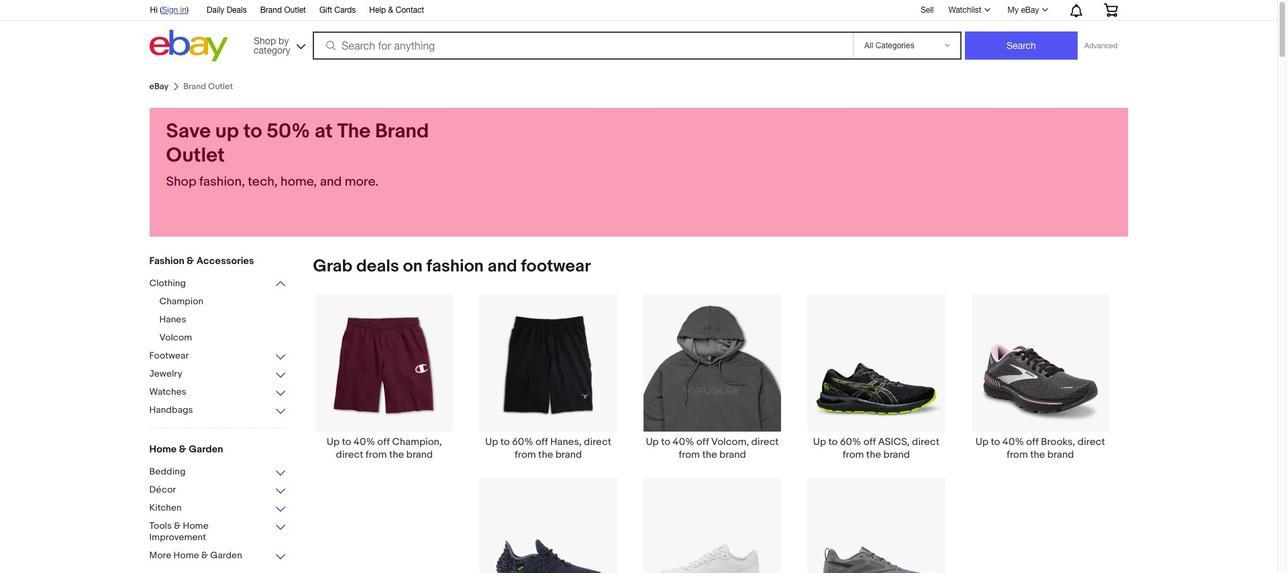 Task type: vqa. For each thing, say whether or not it's contained in the screenshot.
Wi-
no



Task type: locate. For each thing, give the bounding box(es) containing it.
sign in link
[[162, 5, 187, 15]]

the
[[389, 449, 404, 462], [538, 449, 553, 462], [702, 449, 717, 462], [866, 449, 881, 462], [1030, 449, 1045, 462]]

off inside up to 40% off volcom, direct from the brand
[[696, 436, 709, 449]]

brand right the
[[375, 119, 429, 144]]

0 horizontal spatial and
[[320, 174, 342, 190]]

garden up bedding dropdown button
[[189, 444, 223, 456]]

3 off from the left
[[696, 436, 709, 449]]

up inside the up to 40% off champion, direct from the brand
[[327, 436, 340, 449]]

off left the brooks,
[[1026, 436, 1039, 449]]

off for brooks,
[[1026, 436, 1039, 449]]

off for hanes,
[[536, 436, 548, 449]]

& right "fashion"
[[187, 255, 194, 268]]

40% inside up to 40% off volcom, direct from the brand
[[673, 436, 694, 449]]

direct inside up to 60% off hanes, direct from the brand
[[584, 436, 611, 449]]

1 from from the left
[[366, 449, 387, 462]]

up
[[327, 436, 340, 449], [485, 436, 498, 449], [646, 436, 659, 449], [813, 436, 826, 449], [976, 436, 989, 449]]

off inside up to 40% off brooks, direct from the brand
[[1026, 436, 1039, 449]]

from for brooks,
[[1007, 449, 1028, 462]]

40%
[[353, 436, 375, 449], [673, 436, 694, 449], [1002, 436, 1024, 449]]

1 60% from the left
[[512, 436, 533, 449]]

fashion & accessories
[[149, 255, 254, 268]]

3 up from the left
[[646, 436, 659, 449]]

off
[[377, 436, 390, 449], [536, 436, 548, 449], [696, 436, 709, 449], [863, 436, 876, 449], [1026, 436, 1039, 449]]

60% inside up to 60% off hanes, direct from the brand
[[512, 436, 533, 449]]

1 up from the left
[[327, 436, 340, 449]]

4 from from the left
[[843, 449, 864, 462]]

2 from from the left
[[515, 449, 536, 462]]

the inside up to 40% off volcom, direct from the brand
[[702, 449, 717, 462]]

2 up from the left
[[485, 436, 498, 449]]

watches
[[149, 387, 186, 398]]

4 brand from the left
[[883, 449, 910, 462]]

1 horizontal spatial and
[[488, 256, 517, 277]]

jewelry
[[149, 368, 182, 380]]

1 horizontal spatial 60%
[[840, 436, 861, 449]]

from left the brooks,
[[1007, 449, 1028, 462]]

handbags button
[[149, 405, 287, 417]]

from inside up to 40% off brooks, direct from the brand
[[1007, 449, 1028, 462]]

footwear button
[[149, 350, 287, 363]]

brand inside up to 40% off volcom, direct from the brand
[[719, 449, 746, 462]]

more home & garden button
[[149, 550, 287, 563]]

improvement
[[149, 532, 206, 544]]

4 the from the left
[[866, 449, 881, 462]]

the inside the up to 40% off champion, direct from the brand
[[389, 449, 404, 462]]

off for champion,
[[377, 436, 390, 449]]

off left hanes,
[[536, 436, 548, 449]]

& for garden
[[179, 444, 186, 456]]

1 vertical spatial and
[[488, 256, 517, 277]]

1 horizontal spatial brand
[[375, 119, 429, 144]]

the for brooks,
[[1030, 449, 1045, 462]]

40% left volcom,
[[673, 436, 694, 449]]

the for champion,
[[389, 449, 404, 462]]

0 vertical spatial home
[[149, 444, 177, 456]]

to
[[243, 119, 262, 144], [342, 436, 351, 449], [500, 436, 510, 449], [661, 436, 670, 449], [828, 436, 838, 449], [991, 436, 1000, 449]]

shop left fashion,
[[166, 174, 196, 190]]

brand inside account navigation
[[260, 5, 282, 15]]

3 brand from the left
[[719, 449, 746, 462]]

ebay up save
[[149, 81, 169, 92]]

1 the from the left
[[389, 449, 404, 462]]

asics,
[[878, 436, 910, 449]]

daily deals
[[207, 5, 247, 15]]

direct inside up to 40% off brooks, direct from the brand
[[1077, 436, 1105, 449]]

2 60% from the left
[[840, 436, 861, 449]]

1 horizontal spatial outlet
[[284, 5, 306, 15]]

0 vertical spatial outlet
[[284, 5, 306, 15]]

1 brand from the left
[[406, 449, 433, 462]]

to inside up to 40% off volcom, direct from the brand
[[661, 436, 670, 449]]

brand inside up to 60% off hanes, direct from the brand
[[555, 449, 582, 462]]

brand inside the up to 40% off champion, direct from the brand
[[406, 449, 433, 462]]

to inside up to 40% off brooks, direct from the brand
[[991, 436, 1000, 449]]

2 horizontal spatial 40%
[[1002, 436, 1024, 449]]

home up bedding
[[149, 444, 177, 456]]

from inside up to 60% off asics, direct from the brand
[[843, 449, 864, 462]]

off inside up to 60% off hanes, direct from the brand
[[536, 436, 548, 449]]

3 the from the left
[[702, 449, 717, 462]]

2 vertical spatial home
[[173, 550, 199, 562]]

the inside up to 40% off brooks, direct from the brand
[[1030, 449, 1045, 462]]

help & contact link
[[369, 3, 424, 18]]

5 from from the left
[[1007, 449, 1028, 462]]

watchlist
[[948, 5, 981, 15]]

in
[[180, 5, 187, 15]]

60% for asics,
[[840, 436, 861, 449]]

footwear
[[521, 256, 591, 277]]

2 off from the left
[[536, 436, 548, 449]]

0 horizontal spatial 60%
[[512, 436, 533, 449]]

4 up from the left
[[813, 436, 826, 449]]

sell link
[[915, 5, 940, 15]]

5 off from the left
[[1026, 436, 1039, 449]]

0 horizontal spatial shop
[[166, 174, 196, 190]]

and right fashion
[[488, 256, 517, 277]]

fashion
[[426, 256, 484, 277]]

shop
[[254, 35, 276, 46], [166, 174, 196, 190]]

décor
[[149, 484, 176, 496]]

to inside up to 60% off asics, direct from the brand
[[828, 436, 838, 449]]

shop inside shop by category
[[254, 35, 276, 46]]

champion link
[[159, 296, 297, 309]]

from inside the up to 40% off champion, direct from the brand
[[366, 449, 387, 462]]

shop by category banner
[[143, 0, 1128, 65]]

4 off from the left
[[863, 436, 876, 449]]

hanes
[[159, 314, 186, 325]]

0 horizontal spatial outlet
[[166, 144, 225, 168]]

1 horizontal spatial 40%
[[673, 436, 694, 449]]

to inside up to 60% off hanes, direct from the brand
[[500, 436, 510, 449]]

kitchen
[[149, 503, 182, 514]]

ebay
[[1021, 5, 1039, 15], [149, 81, 169, 92]]

hi
[[150, 5, 158, 15]]

direct inside up to 60% off asics, direct from the brand
[[912, 436, 939, 449]]

up to 60% off hanes, direct from the brand link
[[466, 294, 630, 462]]

the inside up to 60% off hanes, direct from the brand
[[538, 449, 553, 462]]

2 brand from the left
[[555, 449, 582, 462]]

up inside up to 60% off asics, direct from the brand
[[813, 436, 826, 449]]

outlet
[[284, 5, 306, 15], [166, 144, 225, 168]]

off left the asics,
[[863, 436, 876, 449]]

to inside 'save up to 50% at the brand outlet shop fashion, tech, home, and more.'
[[243, 119, 262, 144]]

2 40% from the left
[[673, 436, 694, 449]]

& inside account navigation
[[388, 5, 393, 15]]

garden down the tools & home improvement dropdown button
[[210, 550, 242, 562]]

from
[[366, 449, 387, 462], [515, 449, 536, 462], [679, 449, 700, 462], [843, 449, 864, 462], [1007, 449, 1028, 462]]

brand inside up to 40% off brooks, direct from the brand
[[1047, 449, 1074, 462]]

the inside up to 60% off asics, direct from the brand
[[866, 449, 881, 462]]

1 vertical spatial brand
[[375, 119, 429, 144]]

5 up from the left
[[976, 436, 989, 449]]

from left champion,
[[366, 449, 387, 462]]

tech,
[[248, 174, 278, 190]]

up to 40% off brooks, direct from the brand link
[[958, 294, 1122, 462]]

outlet inside account navigation
[[284, 5, 306, 15]]

home down improvement
[[173, 550, 199, 562]]

off inside the up to 40% off champion, direct from the brand
[[377, 436, 390, 449]]

from left volcom,
[[679, 449, 700, 462]]

2 the from the left
[[538, 449, 553, 462]]

from for champion,
[[366, 449, 387, 462]]

40% for champion,
[[353, 436, 375, 449]]

1 vertical spatial outlet
[[166, 144, 225, 168]]

list
[[297, 294, 1128, 574]]

& up bedding
[[179, 444, 186, 456]]

0 vertical spatial ebay
[[1021, 5, 1039, 15]]

60%
[[512, 436, 533, 449], [840, 436, 861, 449]]

3 from from the left
[[679, 449, 700, 462]]

from for volcom,
[[679, 449, 700, 462]]

from inside up to 60% off hanes, direct from the brand
[[515, 449, 536, 462]]

volcom
[[159, 332, 192, 344]]

up inside up to 60% off hanes, direct from the brand
[[485, 436, 498, 449]]

outlet up fashion,
[[166, 144, 225, 168]]

off left volcom,
[[696, 436, 709, 449]]

1 horizontal spatial ebay
[[1021, 5, 1039, 15]]

up for up to 40% off brooks, direct from the brand
[[976, 436, 989, 449]]

direct inside up to 40% off volcom, direct from the brand
[[751, 436, 779, 449]]

ebay link
[[149, 81, 169, 92]]

direct for up to 40% off volcom, direct from the brand
[[751, 436, 779, 449]]

5 brand from the left
[[1047, 449, 1074, 462]]

0 horizontal spatial 40%
[[353, 436, 375, 449]]

0 vertical spatial shop
[[254, 35, 276, 46]]

direct inside the up to 40% off champion, direct from the brand
[[336, 449, 363, 462]]

up inside up to 40% off brooks, direct from the brand
[[976, 436, 989, 449]]

help & contact
[[369, 5, 424, 15]]

40% left champion,
[[353, 436, 375, 449]]

from inside up to 40% off volcom, direct from the brand
[[679, 449, 700, 462]]

from left the asics,
[[843, 449, 864, 462]]

& down the tools & home improvement dropdown button
[[201, 550, 208, 562]]

up to 60% off hanes, direct from the brand
[[485, 436, 611, 462]]

advanced
[[1084, 42, 1118, 50]]

off inside up to 60% off asics, direct from the brand
[[863, 436, 876, 449]]

60% for hanes,
[[512, 436, 533, 449]]

60% inside up to 60% off asics, direct from the brand
[[840, 436, 861, 449]]

5 the from the left
[[1030, 449, 1045, 462]]

my ebay link
[[1000, 2, 1054, 18]]

list containing up to 40% off champion, direct from the brand
[[297, 294, 1128, 574]]

and
[[320, 174, 342, 190], [488, 256, 517, 277]]

up for up to 60% off asics, direct from the brand
[[813, 436, 826, 449]]

hi ( sign in )
[[150, 5, 189, 15]]

account navigation
[[143, 0, 1128, 21]]

brand up by at the left top
[[260, 5, 282, 15]]

1 40% from the left
[[353, 436, 375, 449]]

more
[[149, 550, 171, 562]]

to for up to 60% off asics, direct from the brand
[[828, 436, 838, 449]]

1 vertical spatial shop
[[166, 174, 196, 190]]

0 vertical spatial and
[[320, 174, 342, 190]]

0 vertical spatial brand
[[260, 5, 282, 15]]

1 vertical spatial ebay
[[149, 81, 169, 92]]

champion
[[159, 296, 203, 307]]

0 horizontal spatial brand
[[260, 5, 282, 15]]

fashion
[[149, 255, 184, 268]]

garden
[[189, 444, 223, 456], [210, 550, 242, 562]]

to inside the up to 40% off champion, direct from the brand
[[342, 436, 351, 449]]

the for volcom,
[[702, 449, 717, 462]]

up to 60% off asics, direct from the brand link
[[794, 294, 958, 462]]

1 horizontal spatial shop
[[254, 35, 276, 46]]

up to 40% off champion, direct from the brand link
[[302, 294, 466, 462]]

home down kitchen dropdown button
[[183, 521, 209, 532]]

40% inside up to 40% off brooks, direct from the brand
[[1002, 436, 1024, 449]]

40% inside the up to 40% off champion, direct from the brand
[[353, 436, 375, 449]]

décor button
[[149, 484, 287, 497]]

brand for volcom,
[[719, 449, 746, 462]]

outlet left gift at top left
[[284, 5, 306, 15]]

1 vertical spatial garden
[[210, 550, 242, 562]]

contact
[[396, 5, 424, 15]]

and left more.
[[320, 174, 342, 190]]

ebay right my
[[1021, 5, 1039, 15]]

shop left by at the left top
[[254, 35, 276, 46]]

jewelry button
[[149, 368, 287, 381]]

up inside up to 40% off volcom, direct from the brand
[[646, 436, 659, 449]]

1 off from the left
[[377, 436, 390, 449]]

home
[[149, 444, 177, 456], [183, 521, 209, 532], [173, 550, 199, 562]]

60% left hanes,
[[512, 436, 533, 449]]

brand inside up to 60% off asics, direct from the brand
[[883, 449, 910, 462]]

& right help
[[388, 5, 393, 15]]

0 horizontal spatial ebay
[[149, 81, 169, 92]]

60% left the asics,
[[840, 436, 861, 449]]

list inside save up to 50% at the brand outlet main content
[[297, 294, 1128, 574]]

category
[[254, 45, 290, 55]]

40% left the brooks,
[[1002, 436, 1024, 449]]

from left hanes,
[[515, 449, 536, 462]]

3 40% from the left
[[1002, 436, 1024, 449]]

brand
[[406, 449, 433, 462], [555, 449, 582, 462], [719, 449, 746, 462], [883, 449, 910, 462], [1047, 449, 1074, 462]]

& for accessories
[[187, 255, 194, 268]]

&
[[388, 5, 393, 15], [187, 255, 194, 268], [179, 444, 186, 456], [174, 521, 181, 532], [201, 550, 208, 562]]

None submit
[[965, 32, 1078, 60]]

off left champion,
[[377, 436, 390, 449]]



Task type: describe. For each thing, give the bounding box(es) containing it.
footwear
[[149, 350, 189, 362]]

your shopping cart image
[[1103, 3, 1118, 17]]

brand outlet link
[[260, 3, 306, 18]]

tools & home improvement button
[[149, 521, 287, 545]]

up
[[215, 119, 239, 144]]

kitchen button
[[149, 503, 287, 515]]

0 vertical spatial garden
[[189, 444, 223, 456]]

fashion,
[[199, 174, 245, 190]]

(
[[160, 5, 162, 15]]

home,
[[281, 174, 317, 190]]

home & garden
[[149, 444, 223, 456]]

outlet inside 'save up to 50% at the brand outlet shop fashion, tech, home, and more.'
[[166, 144, 225, 168]]

the
[[337, 119, 371, 144]]

hanes link
[[159, 314, 297, 327]]

garden inside the "bedding décor kitchen tools & home improvement more home & garden"
[[210, 550, 242, 562]]

bedding
[[149, 466, 186, 478]]

1 vertical spatial home
[[183, 521, 209, 532]]

direct for up to 60% off asics, direct from the brand
[[912, 436, 939, 449]]

brand for hanes,
[[555, 449, 582, 462]]

up to 60% off asics, direct from the brand
[[813, 436, 939, 462]]

brand inside 'save up to 50% at the brand outlet shop fashion, tech, home, and more.'
[[375, 119, 429, 144]]

off for asics,
[[863, 436, 876, 449]]

sell
[[921, 5, 934, 15]]

help
[[369, 5, 386, 15]]

brooks,
[[1041, 436, 1075, 449]]

clothing
[[149, 278, 186, 289]]

to for up to 40% off volcom, direct from the brand
[[661, 436, 670, 449]]

up for up to 60% off hanes, direct from the brand
[[485, 436, 498, 449]]

champion,
[[392, 436, 442, 449]]

to for up to 60% off hanes, direct from the brand
[[500, 436, 510, 449]]

save
[[166, 119, 211, 144]]

up to 40% off volcom, direct from the brand link
[[630, 294, 794, 462]]

at
[[315, 119, 333, 144]]

the for hanes,
[[538, 449, 553, 462]]

my
[[1008, 5, 1019, 15]]

from for asics,
[[843, 449, 864, 462]]

the for asics,
[[866, 449, 881, 462]]

clothing champion hanes volcom footwear jewelry watches handbags
[[149, 278, 203, 416]]

up to 40% off volcom, direct from the brand
[[646, 436, 779, 462]]

up to 40% off brooks, direct from the brand
[[976, 436, 1105, 462]]

brand outlet
[[260, 5, 306, 15]]

& right tools
[[174, 521, 181, 532]]

Search for anything text field
[[315, 33, 850, 58]]

40% for volcom,
[[673, 436, 694, 449]]

40% for brooks,
[[1002, 436, 1024, 449]]

sign
[[162, 5, 178, 15]]

ebay inside save up to 50% at the brand outlet main content
[[149, 81, 169, 92]]

shop by category button
[[248, 30, 308, 59]]

watchlist link
[[941, 2, 996, 18]]

none submit inside shop by category banner
[[965, 32, 1078, 60]]

shop inside 'save up to 50% at the brand outlet shop fashion, tech, home, and more.'
[[166, 174, 196, 190]]

hanes,
[[550, 436, 582, 449]]

)
[[187, 5, 189, 15]]

watches button
[[149, 387, 287, 399]]

up to 40% off champion, direct from the brand
[[327, 436, 442, 462]]

grab
[[313, 256, 352, 277]]

my ebay
[[1008, 5, 1039, 15]]

direct for up to 60% off hanes, direct from the brand
[[584, 436, 611, 449]]

from for hanes,
[[515, 449, 536, 462]]

by
[[279, 35, 289, 46]]

save up to 50% at the brand outlet main content
[[139, 76, 1138, 574]]

bedding décor kitchen tools & home improvement more home & garden
[[149, 466, 242, 562]]

tools
[[149, 521, 172, 532]]

handbags
[[149, 405, 193, 416]]

advanced link
[[1078, 32, 1124, 59]]

more.
[[345, 174, 379, 190]]

cards
[[334, 5, 356, 15]]

50%
[[267, 119, 310, 144]]

grab deals on fashion and footwear
[[313, 256, 591, 277]]

bedding button
[[149, 466, 287, 479]]

gift cards
[[319, 5, 356, 15]]

shop by category
[[254, 35, 290, 55]]

brand for champion,
[[406, 449, 433, 462]]

direct for up to 40% off brooks, direct from the brand
[[1077, 436, 1105, 449]]

volcom link
[[159, 332, 297, 345]]

and inside 'save up to 50% at the brand outlet shop fashion, tech, home, and more.'
[[320, 174, 342, 190]]

save up to 50% at the brand outlet shop fashion, tech, home, and more.
[[166, 119, 429, 190]]

off for volcom,
[[696, 436, 709, 449]]

brand for asics,
[[883, 449, 910, 462]]

& for contact
[[388, 5, 393, 15]]

volcom,
[[711, 436, 749, 449]]

deals
[[227, 5, 247, 15]]

accessories
[[196, 255, 254, 268]]

clothing button
[[149, 278, 287, 291]]

to for up to 40% off champion, direct from the brand
[[342, 436, 351, 449]]

daily
[[207, 5, 224, 15]]

gift
[[319, 5, 332, 15]]

deals
[[356, 256, 399, 277]]

gift cards link
[[319, 3, 356, 18]]

up for up to 40% off volcom, direct from the brand
[[646, 436, 659, 449]]

up for up to 40% off champion, direct from the brand
[[327, 436, 340, 449]]

direct for up to 40% off champion, direct from the brand
[[336, 449, 363, 462]]

brand for brooks,
[[1047, 449, 1074, 462]]

on
[[403, 256, 423, 277]]

daily deals link
[[207, 3, 247, 18]]

ebay inside account navigation
[[1021, 5, 1039, 15]]

to for up to 40% off brooks, direct from the brand
[[991, 436, 1000, 449]]



